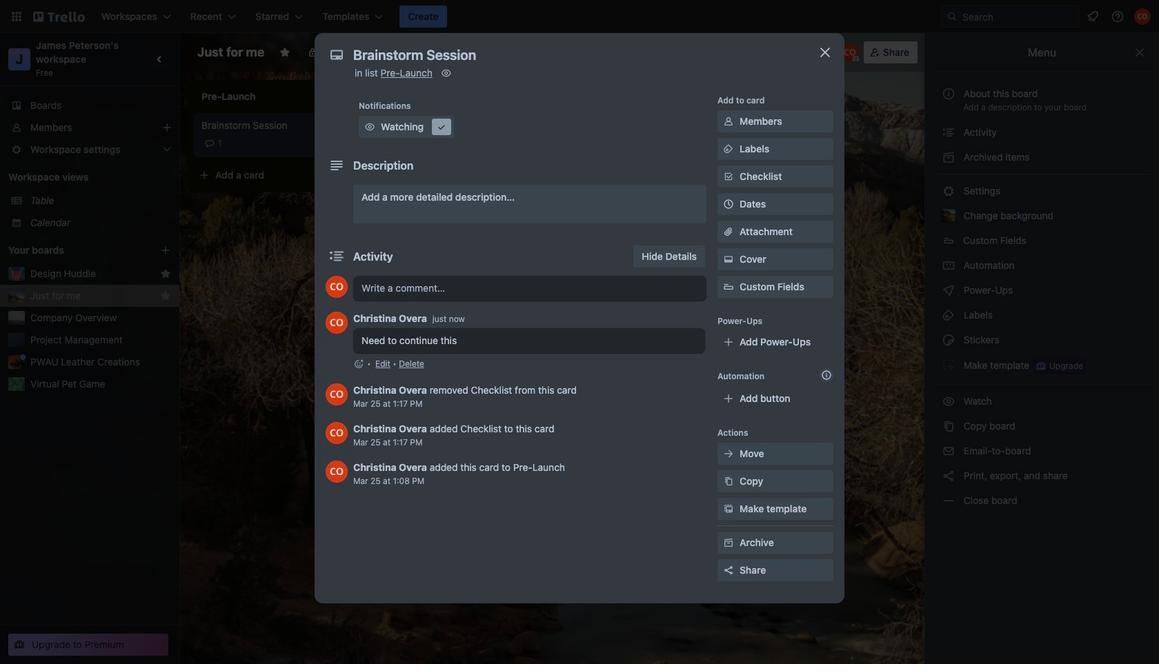 Task type: describe. For each thing, give the bounding box(es) containing it.
add board image
[[160, 245, 171, 256]]

1 starred icon image from the top
[[160, 268, 171, 279]]

customize views image
[[432, 46, 446, 59]]

1 vertical spatial christina overa (christinaovera) image
[[326, 461, 348, 483]]

0 vertical spatial christina overa (christinaovera) image
[[840, 43, 860, 62]]

0 notifications image
[[1085, 8, 1101, 25]]

add reaction image
[[353, 357, 364, 371]]

your boards with 6 items element
[[8, 242, 139, 259]]

primary element
[[0, 0, 1159, 33]]

star or unstar board image
[[280, 47, 291, 58]]



Task type: locate. For each thing, give the bounding box(es) containing it.
Write a comment text field
[[353, 276, 707, 301]]

1 horizontal spatial christina overa (christinaovera) image
[[840, 43, 860, 62]]

close dialog image
[[817, 44, 834, 61]]

search image
[[947, 11, 958, 22]]

0 horizontal spatial christina overa (christinaovera) image
[[326, 461, 348, 483]]

None text field
[[346, 43, 802, 68]]

christina overa (christinaovera) image
[[840, 43, 860, 62], [326, 461, 348, 483]]

Search field
[[958, 7, 1078, 26]]

starred icon image
[[160, 268, 171, 279], [160, 290, 171, 302]]

create from template… image
[[353, 170, 364, 181]]

christina overa (christinaovera) image
[[1134, 8, 1151, 25], [326, 276, 348, 298], [326, 312, 348, 334], [326, 384, 348, 406], [326, 422, 348, 444]]

Board name text field
[[190, 41, 271, 63]]

sm image
[[942, 126, 956, 139], [942, 150, 956, 164], [942, 259, 956, 273], [942, 420, 956, 433], [942, 469, 956, 483], [722, 475, 736, 489], [722, 536, 736, 550]]

1 vertical spatial starred icon image
[[160, 290, 171, 302]]

open information menu image
[[1111, 10, 1125, 23]]

0 vertical spatial starred icon image
[[160, 268, 171, 279]]

sm image
[[694, 41, 713, 61], [439, 66, 453, 80], [722, 115, 736, 128], [363, 120, 377, 134], [435, 120, 449, 134], [722, 142, 736, 156], [942, 184, 956, 198], [722, 253, 736, 266], [942, 284, 956, 297], [942, 308, 956, 322], [942, 333, 956, 347], [942, 358, 956, 372], [942, 395, 956, 408], [942, 444, 956, 458], [722, 447, 736, 461], [942, 494, 956, 508], [722, 502, 736, 516]]

2 starred icon image from the top
[[160, 290, 171, 302]]



Task type: vqa. For each thing, say whether or not it's contained in the screenshot.
T
no



